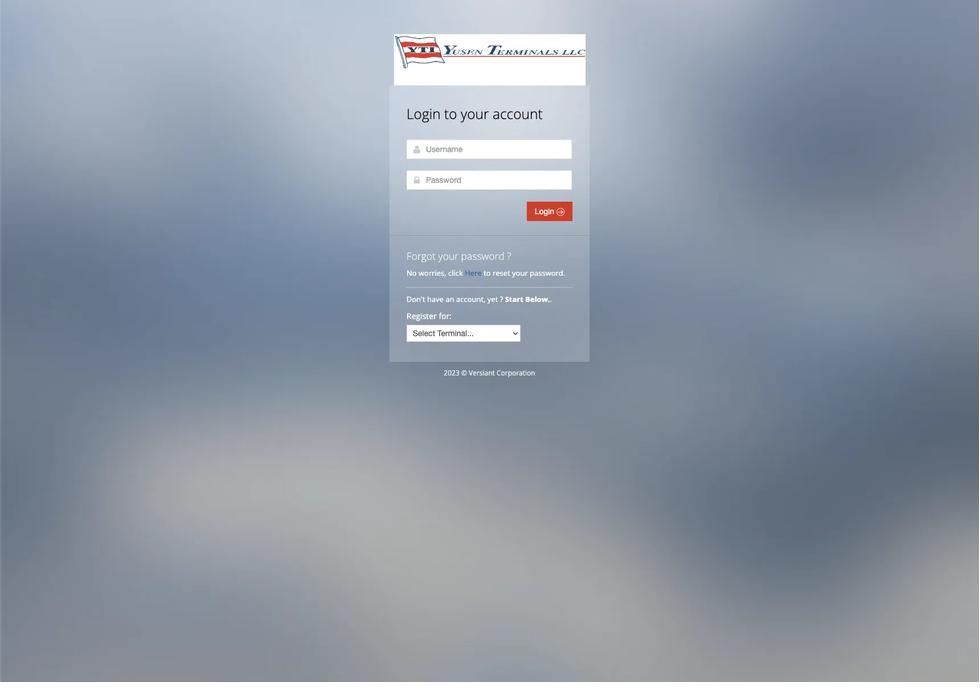 Task type: describe. For each thing, give the bounding box(es) containing it.
for:
[[439, 311, 452, 322]]

? inside forgot your password ? no worries, click here to reset your password.
[[507, 249, 511, 263]]

lock image
[[412, 176, 421, 185]]

register
[[407, 311, 437, 322]]

login for login
[[535, 207, 557, 216]]

click
[[448, 268, 463, 278]]

Username text field
[[407, 140, 572, 159]]

2 horizontal spatial your
[[512, 268, 528, 278]]

start
[[505, 294, 523, 305]]

register for:
[[407, 311, 452, 322]]

©
[[461, 368, 467, 378]]

0 horizontal spatial ?
[[500, 294, 503, 305]]

here link
[[465, 268, 482, 278]]

2023 © versiant corporation
[[444, 368, 535, 378]]

swapright image
[[557, 208, 565, 216]]

account
[[493, 104, 543, 123]]

below.
[[525, 294, 550, 305]]

to inside forgot your password ? no worries, click here to reset your password.
[[484, 268, 491, 278]]

login for login to your account
[[407, 104, 441, 123]]



Task type: locate. For each thing, give the bounding box(es) containing it.
password
[[461, 249, 505, 263]]

corporation
[[497, 368, 535, 378]]

2 vertical spatial your
[[512, 268, 528, 278]]

your up click in the left top of the page
[[438, 249, 459, 263]]

1 horizontal spatial ?
[[507, 249, 511, 263]]

an
[[446, 294, 454, 305]]

your right reset
[[512, 268, 528, 278]]

.
[[550, 294, 552, 305]]

0 vertical spatial to
[[444, 104, 457, 123]]

versiant
[[469, 368, 495, 378]]

1 vertical spatial your
[[438, 249, 459, 263]]

worries,
[[419, 268, 446, 278]]

yet
[[487, 294, 498, 305]]

to right here link
[[484, 268, 491, 278]]

login inside login button
[[535, 207, 557, 216]]

to
[[444, 104, 457, 123], [484, 268, 491, 278]]

1 vertical spatial login
[[535, 207, 557, 216]]

1 vertical spatial to
[[484, 268, 491, 278]]

?
[[507, 249, 511, 263], [500, 294, 503, 305]]

1 horizontal spatial login
[[535, 207, 557, 216]]

2023
[[444, 368, 460, 378]]

login to your account
[[407, 104, 543, 123]]

your up username text field on the top of the page
[[461, 104, 489, 123]]

0 horizontal spatial login
[[407, 104, 441, 123]]

don't have an account, yet ? start below. .
[[407, 294, 554, 305]]

account,
[[456, 294, 486, 305]]

reset
[[493, 268, 510, 278]]

login button
[[527, 202, 573, 221]]

have
[[427, 294, 444, 305]]

forgot your password ? no worries, click here to reset your password.
[[407, 249, 565, 278]]

don't
[[407, 294, 425, 305]]

login
[[407, 104, 441, 123], [535, 207, 557, 216]]

0 horizontal spatial to
[[444, 104, 457, 123]]

no
[[407, 268, 417, 278]]

your
[[461, 104, 489, 123], [438, 249, 459, 263], [512, 268, 528, 278]]

? up reset
[[507, 249, 511, 263]]

to up username text field on the top of the page
[[444, 104, 457, 123]]

1 horizontal spatial to
[[484, 268, 491, 278]]

0 vertical spatial ?
[[507, 249, 511, 263]]

0 vertical spatial your
[[461, 104, 489, 123]]

1 vertical spatial ?
[[500, 294, 503, 305]]

password.
[[530, 268, 565, 278]]

0 vertical spatial login
[[407, 104, 441, 123]]

? right the yet
[[500, 294, 503, 305]]

0 horizontal spatial your
[[438, 249, 459, 263]]

forgot
[[407, 249, 436, 263]]

here
[[465, 268, 482, 278]]

user image
[[412, 145, 421, 154]]

Password password field
[[407, 171, 572, 190]]

1 horizontal spatial your
[[461, 104, 489, 123]]



Task type: vqa. For each thing, say whether or not it's contained in the screenshot.
the rightmost Login
yes



